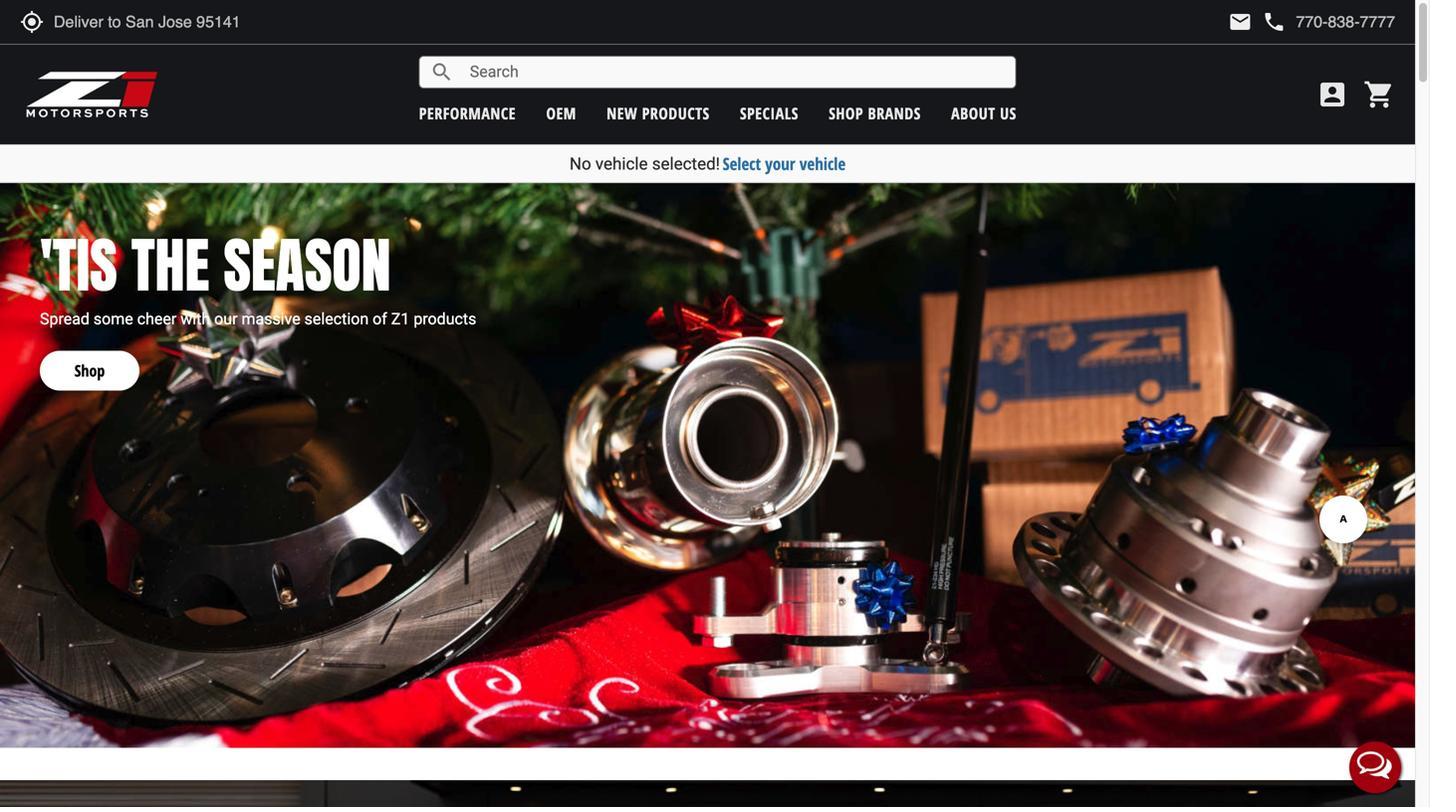 Task type: locate. For each thing, give the bounding box(es) containing it.
spread
[[40, 310, 90, 329]]

new products link
[[607, 103, 710, 124]]

select
[[723, 152, 761, 175]]

shop brands
[[829, 103, 921, 124]]

my_location
[[20, 10, 44, 34]]

new
[[607, 103, 638, 124]]

new products
[[607, 103, 710, 124]]

oem link
[[546, 103, 577, 124]]

about us link
[[951, 103, 1017, 124]]

performance
[[419, 103, 516, 124]]

0 horizontal spatial vehicle
[[596, 154, 648, 174]]

shop brands link
[[829, 103, 921, 124]]

products up selected!
[[642, 103, 710, 124]]

shopping_cart
[[1364, 79, 1396, 111]]

selected!
[[652, 154, 720, 174]]

no
[[570, 154, 591, 174]]

season
[[223, 221, 391, 310]]

shop down the 'some'
[[74, 360, 105, 382]]

phone
[[1263, 10, 1287, 34]]

shop link
[[40, 331, 139, 391]]

mail link
[[1229, 10, 1253, 34]]

vehicle right 'no'
[[596, 154, 648, 174]]

no vehicle selected! select your vehicle
[[570, 152, 846, 175]]

0 horizontal spatial shop
[[74, 360, 105, 382]]

your
[[765, 152, 796, 175]]

massive
[[242, 310, 301, 329]]

selection
[[305, 310, 369, 329]]

search
[[430, 60, 454, 84]]

of
[[373, 310, 387, 329]]

mail
[[1229, 10, 1253, 34]]

products
[[642, 103, 710, 124], [414, 310, 477, 329]]

products right z1
[[414, 310, 477, 329]]

about
[[951, 103, 996, 124]]

1 horizontal spatial products
[[642, 103, 710, 124]]

shop left brands
[[829, 103, 864, 124]]

0 horizontal spatial products
[[414, 310, 477, 329]]

vehicle
[[800, 152, 846, 175], [596, 154, 648, 174]]

with
[[181, 310, 210, 329]]

our
[[214, 310, 238, 329]]

shop
[[829, 103, 864, 124], [74, 360, 105, 382]]

0 vertical spatial shop
[[829, 103, 864, 124]]

1 vertical spatial products
[[414, 310, 477, 329]]

vehicle right your
[[800, 152, 846, 175]]

some
[[94, 310, 133, 329]]

account_box link
[[1312, 79, 1354, 111]]

1 horizontal spatial shop
[[829, 103, 864, 124]]

1 vertical spatial shop
[[74, 360, 105, 382]]



Task type: describe. For each thing, give the bounding box(es) containing it.
phone link
[[1263, 10, 1396, 34]]

vehicle inside the no vehicle selected! select your vehicle
[[596, 154, 648, 174]]

performance link
[[419, 103, 516, 124]]

shopping_cart link
[[1359, 79, 1396, 111]]

specials
[[740, 103, 799, 124]]

win this truck shop now to get automatically entered before it's too late. image
[[0, 781, 1416, 808]]

1 horizontal spatial vehicle
[[800, 152, 846, 175]]

oem
[[546, 103, 577, 124]]

0 vertical spatial products
[[642, 103, 710, 124]]

specials link
[[740, 103, 799, 124]]

z1 motorsports logo image
[[25, 70, 159, 120]]

Search search field
[[454, 57, 1016, 88]]

'tis the season spread some cheer with our massive selection of z1 products
[[40, 221, 477, 329]]

shop for shop
[[74, 360, 105, 382]]

about us
[[951, 103, 1017, 124]]

'tis the season spread some cheer with our massive selection of z1 products image
[[0, 183, 1416, 749]]

us
[[1000, 103, 1017, 124]]

shop for shop brands
[[829, 103, 864, 124]]

brands
[[868, 103, 921, 124]]

'tis
[[40, 221, 117, 310]]

account_box
[[1317, 79, 1349, 111]]

z1
[[391, 310, 410, 329]]

the
[[131, 221, 209, 310]]

cheer
[[137, 310, 177, 329]]

select your vehicle link
[[723, 152, 846, 175]]

products inside 'tis the season spread some cheer with our massive selection of z1 products
[[414, 310, 477, 329]]

mail phone
[[1229, 10, 1287, 34]]



Task type: vqa. For each thing, say whether or not it's contained in the screenshot.
shop brands
yes



